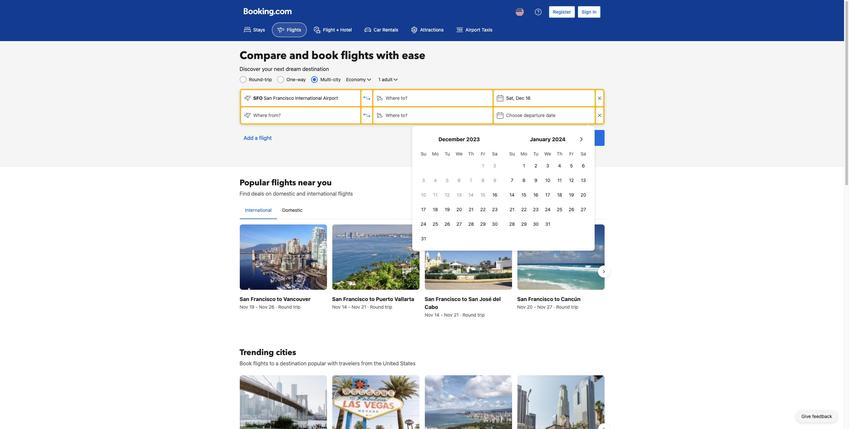 Task type: vqa. For each thing, say whether or not it's contained in the screenshot.


Task type: locate. For each thing, give the bounding box(es) containing it.
23 inside option
[[533, 207, 539, 212]]

4 for 4 option
[[434, 177, 437, 183]]

1 horizontal spatial 9
[[534, 177, 537, 183]]

december
[[439, 136, 465, 142]]

su for december
[[421, 151, 426, 157]]

16 December 2023 checkbox
[[489, 188, 501, 202]]

in
[[593, 9, 597, 15]]

16 right 15 january 2024 "option"
[[533, 192, 538, 198]]

31 inside option
[[545, 221, 550, 227]]

where to? for sat, dec 16
[[386, 95, 408, 101]]

21 January 2024 checkbox
[[506, 203, 518, 216]]

0 horizontal spatial 13
[[457, 192, 462, 198]]

28 December 2023 checkbox
[[465, 218, 477, 231]]

23 January 2024 checkbox
[[530, 203, 542, 216]]

where to?
[[386, 95, 408, 101], [386, 112, 408, 118]]

where to? button
[[373, 107, 493, 123]]

2 January 2024 checkbox
[[530, 159, 542, 172]]

1 we from the left
[[456, 151, 463, 157]]

1 horizontal spatial 18
[[557, 192, 562, 198]]

economy
[[346, 77, 366, 82]]

next
[[274, 66, 284, 72]]

4 for 4 january 2024 option
[[558, 163, 561, 169]]

6 right 5 january 2024 checkbox
[[582, 163, 585, 169]]

17
[[545, 192, 550, 198], [421, 207, 426, 212]]

fr up 5 january 2024 checkbox
[[569, 151, 574, 157]]

29 inside 29 option
[[521, 221, 527, 227]]

to
[[277, 296, 282, 302], [369, 296, 375, 302], [462, 296, 467, 302], [555, 296, 560, 302], [270, 361, 274, 367]]

0 vertical spatial 4
[[558, 163, 561, 169]]

30 inside '30' option
[[533, 221, 539, 227]]

15 inside checkbox
[[481, 192, 485, 198]]

7 for 7 december 2023 option
[[470, 177, 472, 183]]

8 inside checkbox
[[523, 177, 525, 183]]

international up where from? dropdown button
[[295, 95, 322, 101]]

12 inside option
[[445, 192, 450, 198]]

28 right the 27 december 2023 option
[[468, 221, 474, 227]]

united
[[383, 361, 399, 367]]

th up 4 january 2024 option
[[557, 151, 562, 157]]

where inside popup button
[[386, 112, 400, 118]]

francisco inside san francisco to vancouver nov 19 - nov 26 · round trip
[[251, 296, 276, 302]]

1 horizontal spatial 4
[[558, 163, 561, 169]]

6 inside option
[[582, 163, 585, 169]]

17 right "16" "option"
[[545, 192, 550, 198]]

1 vertical spatial destination
[[280, 361, 307, 367]]

1 left 2 checkbox
[[482, 163, 484, 169]]

16
[[526, 95, 531, 101], [492, 192, 497, 198], [533, 192, 538, 198]]

fr up 1 december 2023 checkbox
[[481, 151, 485, 157]]

2 we from the left
[[544, 151, 551, 157]]

we for january
[[544, 151, 551, 157]]

28 left 29 option on the right of the page
[[509, 221, 515, 227]]

2 horizontal spatial 19
[[569, 192, 574, 198]]

6 inside checkbox
[[458, 177, 461, 183]]

2 29 from the left
[[521, 221, 527, 227]]

1 horizontal spatial 30
[[533, 221, 539, 227]]

27 for the 27 december 2023 option
[[457, 221, 462, 227]]

fr
[[481, 151, 485, 157], [569, 151, 574, 157]]

1 region from the top
[[234, 222, 610, 321]]

28 inside checkbox
[[468, 221, 474, 227]]

22 right "21 january 2024" option
[[521, 207, 527, 212]]

17 December 2023 checkbox
[[418, 203, 429, 216]]

21 inside option
[[510, 207, 515, 212]]

10 right '9' 'checkbox'
[[545, 177, 550, 183]]

mo
[[432, 151, 439, 157], [521, 151, 527, 157]]

0 vertical spatial 5
[[570, 163, 573, 169]]

0 horizontal spatial th
[[468, 151, 474, 157]]

30 for '30' option
[[533, 221, 539, 227]]

30
[[492, 221, 498, 227], [533, 221, 539, 227]]

25 inside 25 option
[[433, 221, 438, 227]]

round inside san francisco to puerto vallarta nov 14 - nov 21 · round trip
[[370, 304, 384, 310]]

new york, united states of america image
[[240, 376, 327, 429]]

to? inside dropdown button
[[401, 95, 408, 101]]

12 December 2023 checkbox
[[441, 188, 453, 202]]

san inside san francisco to vancouver nov 19 - nov 26 · round trip
[[240, 296, 249, 302]]

0 vertical spatial 27
[[581, 207, 586, 212]]

1 15 from the left
[[481, 192, 485, 198]]

flight + hotel
[[323, 27, 352, 33]]

2 7 from the left
[[511, 177, 513, 183]]

with
[[376, 48, 399, 63], [328, 361, 338, 367]]

th down the 2023
[[468, 151, 474, 157]]

0 horizontal spatial 5
[[446, 177, 449, 183]]

1 mo from the left
[[432, 151, 439, 157]]

3 for 3 december 2023 option
[[422, 177, 425, 183]]

1 23 from the left
[[492, 207, 498, 212]]

0 horizontal spatial airport
[[323, 95, 338, 101]]

1 vertical spatial 26
[[445, 221, 450, 227]]

1 for december
[[482, 163, 484, 169]]

1 vertical spatial region
[[234, 373, 610, 429]]

to?
[[401, 95, 408, 101], [401, 112, 408, 118]]

24 inside option
[[545, 207, 551, 212]]

1 fr from the left
[[481, 151, 485, 157]]

27 for 27 option at the right of the page
[[581, 207, 586, 212]]

we down december 2023
[[456, 151, 463, 157]]

region
[[234, 222, 610, 321], [234, 373, 610, 429]]

7
[[470, 177, 472, 183], [511, 177, 513, 183]]

francisco inside san francisco to puerto vallarta nov 14 - nov 21 · round trip
[[343, 296, 368, 302]]

4 right 3 january 2024 option
[[558, 163, 561, 169]]

26 inside checkbox
[[445, 221, 450, 227]]

4 December 2023 checkbox
[[429, 174, 441, 187]]

with right popular
[[328, 361, 338, 367]]

1 horizontal spatial 6
[[582, 163, 585, 169]]

0 horizontal spatial 16
[[492, 192, 497, 198]]

where from? button
[[241, 107, 360, 123]]

10 December 2023 checkbox
[[418, 188, 429, 202]]

17 inside checkbox
[[421, 207, 426, 212]]

0 horizontal spatial 9
[[493, 177, 496, 183]]

23 December 2023 checkbox
[[489, 203, 501, 216]]

18 inside 18 january 2024 checkbox
[[557, 192, 562, 198]]

4 right 3 december 2023 option
[[434, 177, 437, 183]]

francisco for san francisco to san josé del cabo
[[436, 296, 461, 302]]

destination up multi-
[[302, 66, 329, 72]]

1 vertical spatial 11
[[433, 192, 438, 198]]

0 horizontal spatial 10
[[421, 192, 426, 198]]

7 for "7 january 2024" option
[[511, 177, 513, 183]]

tu down "december"
[[445, 151, 450, 157]]

26 for the 26 december 2023 checkbox
[[445, 221, 450, 227]]

a down cities
[[276, 361, 279, 367]]

2 right 1 december 2023 checkbox
[[494, 163, 496, 169]]

10 inside option
[[421, 192, 426, 198]]

1 horizontal spatial with
[[376, 48, 399, 63]]

1 horizontal spatial tu
[[533, 151, 539, 157]]

sfo san francisco international airport
[[253, 95, 338, 101]]

trip down puerto
[[385, 304, 392, 310]]

31 inside checkbox
[[421, 236, 426, 241]]

0 horizontal spatial tu
[[445, 151, 450, 157]]

- inside san francisco to cancún nov 20 - nov 27 · round trip
[[534, 304, 536, 310]]

22 right the '21' checkbox
[[480, 207, 486, 212]]

1 horizontal spatial 20
[[527, 304, 533, 310]]

29 for 29 option on the right of the page
[[521, 221, 527, 227]]

15 January 2024 checkbox
[[518, 188, 530, 202]]

2024
[[552, 136, 566, 142]]

to inside trending cities book flights to a destination popular with travelers from the united states
[[270, 361, 274, 367]]

tu for december
[[445, 151, 450, 157]]

12 inside the 12 january 2024 "checkbox"
[[569, 177, 574, 183]]

2 9 from the left
[[534, 177, 537, 183]]

1 vertical spatial 4
[[434, 177, 437, 183]]

27 January 2024 checkbox
[[578, 203, 589, 216]]

20 for 20 december 2023 option
[[456, 207, 462, 212]]

18 right 17 january 2024 option at the top right
[[557, 192, 562, 198]]

to inside san francisco to vancouver nov 19 - nov 26 · round trip
[[277, 296, 282, 302]]

1 left 2 january 2024 checkbox
[[523, 163, 525, 169]]

1 horizontal spatial 29
[[521, 221, 527, 227]]

1 horizontal spatial 28
[[509, 221, 515, 227]]

1 vertical spatial with
[[328, 361, 338, 367]]

30 right 29 december 2023 checkbox
[[492, 221, 498, 227]]

sign in link
[[578, 6, 601, 18]]

to? for choose departure date
[[401, 112, 408, 118]]

3
[[546, 163, 549, 169], [422, 177, 425, 183]]

26 for 26 january 2024 option
[[569, 207, 574, 212]]

22 January 2024 checkbox
[[518, 203, 530, 216]]

1 vertical spatial 20
[[456, 207, 462, 212]]

su up 3 december 2023 option
[[421, 151, 426, 157]]

22 inside 22 january 2024 option
[[521, 207, 527, 212]]

2 vertical spatial 26
[[269, 304, 274, 310]]

dec
[[516, 95, 524, 101]]

29 right 28 checkbox
[[480, 221, 486, 227]]

1 vertical spatial 17
[[421, 207, 426, 212]]

we for december
[[456, 151, 463, 157]]

1 vertical spatial 19
[[445, 207, 450, 212]]

san francisco to puerto vallarta nov 14 - nov 21 · round trip
[[332, 296, 414, 310]]

flights right the international
[[338, 191, 353, 197]]

travelers
[[339, 361, 360, 367]]

2 left 3 january 2024 option
[[535, 163, 537, 169]]

30 inside 30 december 2023 checkbox
[[492, 221, 498, 227]]

january 2024
[[530, 136, 566, 142]]

8 right 7 december 2023 option
[[482, 177, 484, 183]]

12 right the 11 january 2024 option
[[569, 177, 574, 183]]

1 28 from the left
[[468, 221, 474, 227]]

15 right 14 december 2023 option at top right
[[481, 192, 485, 198]]

0 horizontal spatial 17
[[421, 207, 426, 212]]

1 for january
[[523, 163, 525, 169]]

1 horizontal spatial 2
[[535, 163, 537, 169]]

5 for 5 december 2023 checkbox at top
[[446, 177, 449, 183]]

round inside "san francisco to san josé del cabo nov 14 - nov 21 · round trip"
[[463, 312, 476, 318]]

25 inside '25 january 2024' checkbox
[[557, 207, 562, 212]]

15 right 14 option
[[522, 192, 526, 198]]

16 inside "option"
[[533, 192, 538, 198]]

3 left 4 option
[[422, 177, 425, 183]]

0 horizontal spatial we
[[456, 151, 463, 157]]

del
[[493, 296, 501, 302]]

1 left the adult
[[378, 77, 381, 82]]

grid for january
[[506, 147, 589, 231]]

popular
[[240, 177, 270, 188]]

to left puerto
[[369, 296, 375, 302]]

date
[[546, 112, 556, 118]]

11 December 2023 checkbox
[[429, 188, 441, 202]]

with inside trending cities book flights to a destination popular with travelers from the united states
[[328, 361, 338, 367]]

0 vertical spatial and
[[289, 48, 309, 63]]

9 right 8 december 2023 option at top
[[493, 177, 496, 183]]

trending
[[240, 347, 274, 358]]

3 right 2 january 2024 checkbox
[[546, 163, 549, 169]]

0 vertical spatial 13
[[581, 177, 586, 183]]

mo down "december"
[[432, 151, 439, 157]]

1 7 from the left
[[470, 177, 472, 183]]

· inside san francisco to puerto vallarta nov 14 - nov 21 · round trip
[[367, 304, 369, 310]]

0 vertical spatial 26
[[569, 207, 574, 212]]

trip inside san francisco to cancún nov 20 - nov 27 · round trip
[[571, 304, 578, 310]]

8 for 8 january 2024 checkbox
[[523, 177, 525, 183]]

1 vertical spatial 25
[[433, 221, 438, 227]]

7 right the 6 december 2023 checkbox
[[470, 177, 472, 183]]

18 right 17 december 2023 checkbox
[[433, 207, 438, 212]]

-
[[256, 304, 258, 310], [348, 304, 350, 310], [534, 304, 536, 310], [441, 312, 443, 318]]

1 horizontal spatial a
[[276, 361, 279, 367]]

13 inside 13 december 2023 checkbox
[[457, 192, 462, 198]]

5 right 4 january 2024 option
[[570, 163, 573, 169]]

9 inside checkbox
[[493, 177, 496, 183]]

3 January 2024 checkbox
[[542, 159, 554, 172]]

destination
[[302, 66, 329, 72], [280, 361, 307, 367]]

19 for 19 january 2024 option
[[569, 192, 574, 198]]

flights up economy at left top
[[341, 48, 374, 63]]

tu for january
[[533, 151, 539, 157]]

sa for 2024
[[581, 151, 586, 157]]

departure
[[524, 112, 545, 118]]

18 for 18 option
[[433, 207, 438, 212]]

29 for 29 december 2023 checkbox
[[480, 221, 486, 227]]

1 horizontal spatial th
[[557, 151, 562, 157]]

ease
[[402, 48, 425, 63]]

1 tu from the left
[[445, 151, 450, 157]]

to down trending
[[270, 361, 274, 367]]

attractions
[[420, 27, 444, 33]]

2 inside checkbox
[[494, 163, 496, 169]]

to for cancún
[[555, 296, 560, 302]]

24 inside 'option'
[[421, 221, 426, 227]]

1 sa from the left
[[492, 151, 498, 157]]

31 right '30' option
[[545, 221, 550, 227]]

vallarta
[[395, 296, 414, 302]]

25 right 24 option
[[557, 207, 562, 212]]

0 horizontal spatial 31
[[421, 236, 426, 241]]

grid
[[418, 147, 501, 245], [506, 147, 589, 231]]

2 2 from the left
[[535, 163, 537, 169]]

8 January 2024 checkbox
[[518, 174, 530, 187]]

rentals
[[382, 27, 398, 33]]

sa up 2 checkbox
[[492, 151, 498, 157]]

0 horizontal spatial 30
[[492, 221, 498, 227]]

san
[[264, 95, 272, 101], [240, 296, 249, 302], [332, 296, 342, 302], [425, 296, 434, 302], [468, 296, 478, 302], [517, 296, 527, 302]]

1 horizontal spatial 19
[[445, 207, 450, 212]]

8
[[482, 177, 484, 183], [523, 177, 525, 183]]

31 for 31 january 2024 option
[[545, 221, 550, 227]]

4 January 2024 checkbox
[[554, 159, 566, 172]]

12 right 11 december 2023 option
[[445, 192, 450, 198]]

2 23 from the left
[[533, 207, 539, 212]]

13 inside 13 january 2024 checkbox
[[581, 177, 586, 183]]

cancún
[[561, 296, 581, 302]]

multi-
[[320, 77, 333, 82]]

13 right '12' option
[[457, 192, 462, 198]]

1 horizontal spatial we
[[544, 151, 551, 157]]

0 horizontal spatial fr
[[481, 151, 485, 157]]

15 inside "option"
[[522, 192, 526, 198]]

to inside "san francisco to san josé del cabo nov 14 - nov 21 · round trip"
[[462, 296, 467, 302]]

+
[[336, 27, 339, 33]]

0 horizontal spatial 27
[[457, 221, 462, 227]]

give
[[802, 414, 811, 419]]

where to? for choose departure date
[[386, 112, 408, 118]]

2 su from the left
[[509, 151, 515, 157]]

mo up 1 january 2024 checkbox at the right top
[[521, 151, 527, 157]]

18 inside 18 option
[[433, 207, 438, 212]]

international
[[307, 191, 337, 197]]

16 January 2024 checkbox
[[530, 188, 542, 202]]

23 left 24 option
[[533, 207, 539, 212]]

2 8 from the left
[[523, 177, 525, 183]]

find
[[240, 191, 250, 197]]

give feedback button
[[796, 411, 838, 423]]

1 vertical spatial 3
[[422, 177, 425, 183]]

airport down "multi-city" at the top left of the page
[[323, 95, 338, 101]]

1 vertical spatial 12
[[445, 192, 450, 198]]

th
[[468, 151, 474, 157], [557, 151, 562, 157]]

0 horizontal spatial 25
[[433, 221, 438, 227]]

24 January 2024 checkbox
[[542, 203, 554, 216]]

su up "7 january 2024" option
[[509, 151, 515, 157]]

tab list containing international
[[240, 202, 605, 220]]

9 inside 'checkbox'
[[534, 177, 537, 183]]

21 inside san francisco to puerto vallarta nov 14 - nov 21 · round trip
[[361, 304, 366, 310]]

1 horizontal spatial 22
[[521, 207, 527, 212]]

1 vertical spatial 10
[[421, 192, 426, 198]]

31 January 2024 checkbox
[[542, 218, 554, 231]]

0 horizontal spatial 29
[[480, 221, 486, 227]]

2
[[494, 163, 496, 169], [535, 163, 537, 169]]

1 horizontal spatial 25
[[557, 207, 562, 212]]

27 inside san francisco to cancún nov 20 - nov 27 · round trip
[[547, 304, 552, 310]]

14 January 2024 checkbox
[[506, 188, 518, 202]]

with up the adult
[[376, 48, 399, 63]]

1 9 from the left
[[493, 177, 496, 183]]

24 for 24 'option'
[[421, 221, 426, 227]]

12 January 2024 checkbox
[[566, 174, 578, 187]]

0 horizontal spatial a
[[255, 135, 258, 141]]

to? inside popup button
[[401, 112, 408, 118]]

2 where to? from the top
[[386, 112, 408, 118]]

francisco inside san francisco to cancún nov 20 - nov 27 · round trip
[[528, 296, 553, 302]]

0 vertical spatial 12
[[569, 177, 574, 183]]

2 tu from the left
[[533, 151, 539, 157]]

16 right "dec"
[[526, 95, 531, 101]]

san francisco to cancún nov 20 - nov 27 · round trip
[[517, 296, 581, 310]]

2 grid from the left
[[506, 147, 589, 231]]

0 horizontal spatial 1
[[378, 77, 381, 82]]

taxis
[[482, 27, 492, 33]]

28
[[468, 221, 474, 227], [509, 221, 515, 227]]

0 vertical spatial 25
[[557, 207, 562, 212]]

2 horizontal spatial 16
[[533, 192, 538, 198]]

domestic
[[282, 207, 303, 213]]

0 vertical spatial 11
[[558, 177, 562, 183]]

23 inside checkbox
[[492, 207, 498, 212]]

2 mo from the left
[[521, 151, 527, 157]]

5
[[570, 163, 573, 169], [446, 177, 449, 183]]

1 vertical spatial 24
[[421, 221, 426, 227]]

1 horizontal spatial 24
[[545, 207, 551, 212]]

1 29 from the left
[[480, 221, 486, 227]]

16 inside checkbox
[[492, 192, 497, 198]]

sa for 2023
[[492, 151, 498, 157]]

2 30 from the left
[[533, 221, 539, 227]]

tab list
[[240, 202, 605, 220]]

1 vertical spatial and
[[297, 191, 305, 197]]

2 22 from the left
[[521, 207, 527, 212]]

0 horizontal spatial 15
[[481, 192, 485, 198]]

29 left '30' option
[[521, 221, 527, 227]]

francisco
[[273, 95, 294, 101], [251, 296, 276, 302], [343, 296, 368, 302], [436, 296, 461, 302], [528, 296, 553, 302]]

1 where to? from the top
[[386, 95, 408, 101]]

22 inside 22 checkbox
[[480, 207, 486, 212]]

tu up 2 january 2024 checkbox
[[533, 151, 539, 157]]

2 to? from the top
[[401, 112, 408, 118]]

a inside add a flight button
[[255, 135, 258, 141]]

francisco inside "san francisco to san josé del cabo nov 14 - nov 21 · round trip"
[[436, 296, 461, 302]]

booking.com logo image
[[244, 8, 291, 16], [244, 8, 291, 16]]

27
[[581, 207, 586, 212], [457, 221, 462, 227], [547, 304, 552, 310]]

26 January 2024 checkbox
[[566, 203, 578, 216]]

sfo
[[253, 95, 263, 101]]

1 horizontal spatial 17
[[545, 192, 550, 198]]

2 sa from the left
[[581, 151, 586, 157]]

1 su from the left
[[421, 151, 426, 157]]

add a flight button
[[240, 130, 276, 146]]

13 for 13 january 2024 checkbox
[[581, 177, 586, 183]]

flights down trending
[[253, 361, 268, 367]]

trip down your
[[265, 77, 272, 82]]

5 right 4 option
[[446, 177, 449, 183]]

trip down josé
[[478, 312, 485, 318]]

31 down 24 'option'
[[421, 236, 426, 241]]

2 th from the left
[[557, 151, 562, 157]]

6 right 5 december 2023 checkbox at top
[[458, 177, 461, 183]]

21 December 2023 checkbox
[[465, 203, 477, 216]]

2 inside checkbox
[[535, 163, 537, 169]]

0 vertical spatial 20
[[581, 192, 586, 198]]

1 2 from the left
[[494, 163, 496, 169]]

25 December 2023 checkbox
[[429, 218, 441, 231]]

7 left 8 january 2024 checkbox
[[511, 177, 513, 183]]

1 30 from the left
[[492, 221, 498, 227]]

1 grid from the left
[[418, 147, 501, 245]]

sa up 6 option
[[581, 151, 586, 157]]

3 for 3 january 2024 option
[[546, 163, 549, 169]]

san for san francisco to vancouver
[[240, 296, 249, 302]]

to left vancouver
[[277, 296, 282, 302]]

11
[[558, 177, 562, 183], [433, 192, 438, 198]]

21
[[469, 207, 474, 212], [510, 207, 515, 212], [361, 304, 366, 310], [454, 312, 459, 318]]

23
[[492, 207, 498, 212], [533, 207, 539, 212]]

13 right the 12 january 2024 "checkbox"
[[581, 177, 586, 183]]

to left josé
[[462, 296, 467, 302]]

where to? inside dropdown button
[[386, 95, 408, 101]]

flight
[[323, 27, 335, 33]]

1 22 from the left
[[480, 207, 486, 212]]

5 for 5 january 2024 checkbox
[[570, 163, 573, 169]]

22
[[480, 207, 486, 212], [521, 207, 527, 212]]

we
[[456, 151, 463, 157], [544, 151, 551, 157]]

0 horizontal spatial 12
[[445, 192, 450, 198]]

a inside trending cities book flights to a destination popular with travelers from the united states
[[276, 361, 279, 367]]

1 horizontal spatial 15
[[522, 192, 526, 198]]

1 vertical spatial 13
[[457, 192, 462, 198]]

0 vertical spatial international
[[295, 95, 322, 101]]

city
[[333, 77, 341, 82]]

24 right 23 option
[[545, 207, 551, 212]]

we up 3 january 2024 option
[[544, 151, 551, 157]]

1 th from the left
[[468, 151, 474, 157]]

1 horizontal spatial 26
[[445, 221, 450, 227]]

24 for 24 option
[[545, 207, 551, 212]]

th for 2024
[[557, 151, 562, 157]]

8 inside option
[[482, 177, 484, 183]]

mo for january
[[521, 151, 527, 157]]

13
[[581, 177, 586, 183], [457, 192, 462, 198]]

2 28 from the left
[[509, 221, 515, 227]]

1 to? from the top
[[401, 95, 408, 101]]

23 right 22 checkbox
[[492, 207, 498, 212]]

9 right 8 january 2024 checkbox
[[534, 177, 537, 183]]

17 left 18 option
[[421, 207, 426, 212]]

and up dream
[[289, 48, 309, 63]]

31 December 2023 checkbox
[[418, 232, 429, 245]]

28 inside option
[[509, 221, 515, 227]]

0 vertical spatial with
[[376, 48, 399, 63]]

where from?
[[253, 112, 281, 118]]

1 vertical spatial a
[[276, 361, 279, 367]]

2 vertical spatial 27
[[547, 304, 552, 310]]

1 8 from the left
[[482, 177, 484, 183]]

2 vertical spatial 20
[[527, 304, 533, 310]]

18
[[557, 192, 562, 198], [433, 207, 438, 212]]

1 horizontal spatial 5
[[570, 163, 573, 169]]

22 for 22 checkbox
[[480, 207, 486, 212]]

0 horizontal spatial 11
[[433, 192, 438, 198]]

1 horizontal spatial 1
[[482, 163, 484, 169]]

26 inside option
[[569, 207, 574, 212]]

- inside san francisco to vancouver nov 19 - nov 26 · round trip
[[256, 304, 258, 310]]

28 for 28 checkbox
[[468, 221, 474, 227]]

trip
[[265, 77, 272, 82], [293, 304, 300, 310], [385, 304, 392, 310], [571, 304, 578, 310], [478, 312, 485, 318]]

san inside san francisco to cancún nov 20 - nov 27 · round trip
[[517, 296, 527, 302]]

16 right 15 checkbox
[[492, 192, 497, 198]]

21 inside "san francisco to san josé del cabo nov 14 - nov 21 · round trip"
[[454, 312, 459, 318]]

24 left 25 option
[[421, 221, 426, 227]]

1 vertical spatial to?
[[401, 112, 408, 118]]

1 horizontal spatial 3
[[546, 163, 549, 169]]

29 inside 29 december 2023 checkbox
[[480, 221, 486, 227]]

honolulu, united states of america image
[[425, 376, 512, 429]]

6 December 2023 checkbox
[[453, 174, 465, 187]]

17 inside option
[[545, 192, 550, 198]]

los angeles, united states of america image
[[517, 376, 605, 429]]

27 inside option
[[457, 221, 462, 227]]

destination down cities
[[280, 361, 307, 367]]

san inside san francisco to puerto vallarta nov 14 - nov 21 · round trip
[[332, 296, 342, 302]]

to for puerto
[[369, 296, 375, 302]]

airport left taxis on the right top of page
[[466, 27, 480, 33]]

0 horizontal spatial 23
[[492, 207, 498, 212]]

round inside san francisco to cancún nov 20 - nov 27 · round trip
[[556, 304, 570, 310]]

international inside international button
[[245, 207, 272, 213]]

1 horizontal spatial 16
[[526, 95, 531, 101]]

0 vertical spatial 24
[[545, 207, 551, 212]]

18 December 2023 checkbox
[[429, 203, 441, 216]]

1 horizontal spatial 27
[[547, 304, 552, 310]]

0 horizontal spatial grid
[[418, 147, 501, 245]]

27 inside option
[[581, 207, 586, 212]]

0 horizontal spatial 2
[[494, 163, 496, 169]]

choose departure date button
[[494, 107, 595, 123]]

trip down cancún
[[571, 304, 578, 310]]

where
[[386, 95, 400, 101], [253, 112, 267, 118], [386, 112, 400, 118]]

25 left the 26 december 2023 checkbox
[[433, 221, 438, 227]]

16 inside popup button
[[526, 95, 531, 101]]

30 right 29 option on the right of the page
[[533, 221, 539, 227]]

24 December 2023 checkbox
[[418, 218, 429, 231]]

0 horizontal spatial mo
[[432, 151, 439, 157]]

0 horizontal spatial 22
[[480, 207, 486, 212]]

17 January 2024 checkbox
[[542, 188, 554, 202]]

1 horizontal spatial 31
[[545, 221, 550, 227]]

0 horizontal spatial 19
[[249, 304, 254, 310]]

8 for 8 december 2023 option at top
[[482, 177, 484, 183]]

international down the deals
[[245, 207, 272, 213]]

8 right "7 january 2024" option
[[523, 177, 525, 183]]

16 for "16" "option"
[[533, 192, 538, 198]]

to left cancún
[[555, 296, 560, 302]]

0 vertical spatial airport
[[466, 27, 480, 33]]

a right add
[[255, 135, 258, 141]]

4
[[558, 163, 561, 169], [434, 177, 437, 183]]

0 horizontal spatial 6
[[458, 177, 461, 183]]

10 left 11 december 2023 option
[[421, 192, 426, 198]]

31
[[545, 221, 550, 227], [421, 236, 426, 241]]

trip down vancouver
[[293, 304, 300, 310]]

1 vertical spatial airport
[[323, 95, 338, 101]]

20 December 2023 checkbox
[[453, 203, 465, 216]]

14 December 2023 checkbox
[[465, 188, 477, 202]]

1 horizontal spatial sa
[[581, 151, 586, 157]]

2 horizontal spatial 20
[[581, 192, 586, 198]]

1 horizontal spatial grid
[[506, 147, 589, 231]]

destination inside compare and book flights with ease discover your next dream destination
[[302, 66, 329, 72]]

where to? inside popup button
[[386, 112, 408, 118]]

to inside san francisco to cancún nov 20 - nov 27 · round trip
[[555, 296, 560, 302]]

30 December 2023 checkbox
[[489, 218, 501, 231]]

0 horizontal spatial 7
[[470, 177, 472, 183]]

10 inside option
[[545, 177, 550, 183]]

airport
[[466, 27, 480, 33], [323, 95, 338, 101]]

josé
[[479, 296, 492, 302]]

25
[[557, 207, 562, 212], [433, 221, 438, 227]]

sign in
[[582, 9, 597, 15]]

0 vertical spatial destination
[[302, 66, 329, 72]]

and down 'near'
[[297, 191, 305, 197]]

19
[[569, 192, 574, 198], [445, 207, 450, 212], [249, 304, 254, 310]]

2 December 2023 checkbox
[[489, 159, 501, 172]]

to inside san francisco to puerto vallarta nov 14 - nov 21 · round trip
[[369, 296, 375, 302]]

2 15 from the left
[[522, 192, 526, 198]]

1 horizontal spatial 8
[[523, 177, 525, 183]]

2 fr from the left
[[569, 151, 574, 157]]



Task type: describe. For each thing, give the bounding box(es) containing it.
cities
[[276, 347, 296, 358]]

you
[[317, 177, 332, 188]]

22 December 2023 checkbox
[[477, 203, 489, 216]]

fr for 2024
[[569, 151, 574, 157]]

12 for the 12 january 2024 "checkbox"
[[569, 177, 574, 183]]

feedback
[[812, 414, 832, 419]]

31 for 31 december 2023 checkbox
[[421, 236, 426, 241]]

1 horizontal spatial airport
[[466, 27, 480, 33]]

18 for 18 january 2024 checkbox
[[557, 192, 562, 198]]

13 for 13 december 2023 checkbox
[[457, 192, 462, 198]]

popular
[[308, 361, 326, 367]]

15 for 15 checkbox
[[481, 192, 485, 198]]

7 January 2024 checkbox
[[506, 174, 518, 187]]

trip inside "san francisco to san josé del cabo nov 14 - nov 21 · round trip"
[[478, 312, 485, 318]]

dream
[[286, 66, 301, 72]]

add
[[244, 135, 254, 141]]

30 for 30 december 2023 checkbox
[[492, 221, 498, 227]]

28 January 2024 checkbox
[[506, 218, 518, 231]]

compare
[[240, 48, 287, 63]]

where for choose departure date
[[386, 112, 400, 118]]

fr for 2023
[[481, 151, 485, 157]]

5 January 2024 checkbox
[[566, 159, 578, 172]]

17 for 17 december 2023 checkbox
[[421, 207, 426, 212]]

with inside compare and book flights with ease discover your next dream destination
[[376, 48, 399, 63]]

san francisco to vancouver nov 19 - nov 26 · round trip
[[240, 296, 311, 310]]

discover
[[240, 66, 261, 72]]

14 inside san francisco to puerto vallarta nov 14 - nov 21 · round trip
[[342, 304, 347, 310]]

13 December 2023 checkbox
[[453, 188, 465, 202]]

flights link
[[272, 23, 307, 37]]

sat, dec 16 button
[[494, 90, 595, 106]]

stays
[[253, 27, 265, 33]]

13 January 2024 checkbox
[[578, 174, 589, 187]]

su for january
[[509, 151, 515, 157]]

29 January 2024 checkbox
[[518, 218, 530, 231]]

30 January 2024 checkbox
[[530, 218, 542, 231]]

6 for the 6 december 2023 checkbox
[[458, 177, 461, 183]]

san francisco to vancouver image
[[240, 225, 327, 290]]

sat, dec 16
[[506, 95, 531, 101]]

to for san
[[462, 296, 467, 302]]

10 for 10 option
[[545, 177, 550, 183]]

- inside san francisco to puerto vallarta nov 14 - nov 21 · round trip
[[348, 304, 350, 310]]

2 region from the top
[[234, 373, 610, 429]]

1 adult button
[[378, 76, 400, 84]]

las vegas, united states of america image
[[332, 376, 419, 429]]

round inside san francisco to vancouver nov 19 - nov 26 · round trip
[[278, 304, 292, 310]]

23 for 23 option
[[533, 207, 539, 212]]

and inside compare and book flights with ease discover your next dream destination
[[289, 48, 309, 63]]

15 December 2023 checkbox
[[477, 188, 489, 202]]

popular flights near you find deals on domestic and international flights
[[240, 177, 353, 197]]

26 inside san francisco to vancouver nov 19 - nov 26 · round trip
[[269, 304, 274, 310]]

give feedback
[[802, 414, 832, 419]]

international button
[[240, 202, 277, 219]]

25 for 25 option
[[433, 221, 438, 227]]

1 horizontal spatial international
[[295, 95, 322, 101]]

26 December 2023 checkbox
[[441, 218, 453, 231]]

7 December 2023 checkbox
[[465, 174, 477, 187]]

and inside popular flights near you find deals on domestic and international flights
[[297, 191, 305, 197]]

flights
[[287, 27, 301, 33]]

11 for 11 december 2023 option
[[433, 192, 438, 198]]

· inside san francisco to vancouver nov 19 - nov 26 · round trip
[[276, 304, 277, 310]]

· inside san francisco to cancún nov 20 - nov 27 · round trip
[[554, 304, 555, 310]]

francisco for san francisco to vancouver
[[251, 296, 276, 302]]

20 January 2024 checkbox
[[578, 188, 589, 202]]

search
[[579, 135, 594, 141]]

22 for 22 january 2024 option on the right of page
[[521, 207, 527, 212]]

domestic
[[273, 191, 295, 197]]

stays link
[[238, 23, 271, 37]]

19 January 2024 checkbox
[[566, 188, 578, 202]]

the
[[374, 361, 382, 367]]

11 January 2024 checkbox
[[554, 174, 566, 187]]

airport taxis link
[[451, 23, 498, 37]]

28 for 28 january 2024 option
[[509, 221, 515, 227]]

from?
[[268, 112, 281, 118]]

8 December 2023 checkbox
[[477, 174, 489, 187]]

from
[[361, 361, 372, 367]]

16 for 16 december 2023 checkbox
[[492, 192, 497, 198]]

29 December 2023 checkbox
[[477, 218, 489, 231]]

compare and book flights with ease discover your next dream destination
[[240, 48, 425, 72]]

2 for december 2023
[[494, 163, 496, 169]]

francisco for san francisco to puerto vallarta
[[343, 296, 368, 302]]

1 inside dropdown button
[[378, 77, 381, 82]]

9 January 2024 checkbox
[[530, 174, 542, 187]]

15 for 15 january 2024 "option"
[[522, 192, 526, 198]]

1 December 2023 checkbox
[[477, 159, 489, 172]]

10 for 10 option
[[421, 192, 426, 198]]

add a flight
[[244, 135, 272, 141]]

san for san francisco to puerto vallarta
[[332, 296, 342, 302]]

27 December 2023 checkbox
[[453, 218, 465, 231]]

trip inside san francisco to puerto vallarta nov 14 - nov 21 · round trip
[[385, 304, 392, 310]]

cabo
[[425, 304, 438, 310]]

6 January 2024 checkbox
[[578, 159, 589, 172]]

flights inside compare and book flights with ease discover your next dream destination
[[341, 48, 374, 63]]

choose
[[506, 112, 523, 118]]

9 December 2023 checkbox
[[489, 174, 501, 187]]

19 December 2023 checkbox
[[441, 203, 453, 216]]

17 for 17 january 2024 option at the top right
[[545, 192, 550, 198]]

car rentals
[[374, 27, 398, 33]]

- inside "san francisco to san josé del cabo nov 14 - nov 21 · round trip"
[[441, 312, 443, 318]]

san francisco to san josé del cabo nov 14 - nov 21 · round trip
[[425, 296, 501, 318]]

deals
[[251, 191, 264, 197]]

25 January 2024 checkbox
[[554, 203, 566, 216]]

mo for december
[[432, 151, 439, 157]]

19 for 19 option
[[445, 207, 450, 212]]

grid for december
[[418, 147, 501, 245]]

region containing san francisco to vancouver
[[234, 222, 610, 321]]

11 for the 11 january 2024 option
[[558, 177, 562, 183]]

· inside "san francisco to san josé del cabo nov 14 - nov 21 · round trip"
[[460, 312, 461, 318]]

puerto
[[376, 296, 393, 302]]

to for vancouver
[[277, 296, 282, 302]]

near
[[298, 177, 315, 188]]

destination inside trending cities book flights to a destination popular with travelers from the united states
[[280, 361, 307, 367]]

domestic button
[[277, 202, 308, 219]]

december 2023
[[439, 136, 480, 142]]

attractions link
[[405, 23, 449, 37]]

one-way
[[287, 77, 306, 82]]

san for san francisco to san josé del cabo
[[425, 296, 434, 302]]

trip inside san francisco to vancouver nov 19 - nov 26 · round trip
[[293, 304, 300, 310]]

12 for '12' option
[[445, 192, 450, 198]]

sat,
[[506, 95, 515, 101]]

round-trip
[[249, 77, 272, 82]]

23 for 23 checkbox
[[492, 207, 498, 212]]

9 for 9 checkbox
[[493, 177, 496, 183]]

multi-city
[[320, 77, 341, 82]]

register link
[[549, 6, 575, 18]]

book
[[240, 361, 252, 367]]

to? for sat, dec 16
[[401, 95, 408, 101]]

register
[[553, 9, 571, 15]]

book
[[312, 48, 338, 63]]

san francisco to puerto vallarta image
[[332, 225, 419, 290]]

january
[[530, 136, 551, 142]]

way
[[297, 77, 306, 82]]

airport taxis
[[466, 27, 492, 33]]

san for san francisco to cancún
[[517, 296, 527, 302]]

hotel
[[340, 27, 352, 33]]

flights up domestic on the left
[[272, 177, 296, 188]]

19 inside san francisco to vancouver nov 19 - nov 26 · round trip
[[249, 304, 254, 310]]

states
[[400, 361, 416, 367]]

2023
[[466, 136, 480, 142]]

flight
[[259, 135, 272, 141]]

vancouver
[[283, 296, 311, 302]]

adult
[[382, 77, 393, 82]]

search button
[[568, 130, 605, 146]]

20 for 20 option
[[581, 192, 586, 198]]

18 January 2024 checkbox
[[554, 188, 566, 202]]

where for sat, dec 16
[[386, 95, 400, 101]]

car rentals link
[[359, 23, 404, 37]]

9 for '9' 'checkbox'
[[534, 177, 537, 183]]

trending cities book flights to a destination popular with travelers from the united states
[[240, 347, 416, 367]]

flights inside trending cities book flights to a destination popular with travelers from the united states
[[253, 361, 268, 367]]

1 adult
[[378, 77, 393, 82]]

25 for '25 january 2024' checkbox
[[557, 207, 562, 212]]

round-
[[249, 77, 265, 82]]

flight + hotel link
[[308, 23, 357, 37]]

20 inside san francisco to cancún nov 20 - nov 27 · round trip
[[527, 304, 533, 310]]

san francisco to san josé del cabo image
[[425, 225, 512, 290]]

21 inside checkbox
[[469, 207, 474, 212]]

th for 2023
[[468, 151, 474, 157]]

14 inside "san francisco to san josé del cabo nov 14 - nov 21 · round trip"
[[434, 312, 440, 318]]

one-
[[287, 77, 297, 82]]

1 January 2024 checkbox
[[518, 159, 530, 172]]

3 December 2023 checkbox
[[418, 174, 429, 187]]

where to? button
[[373, 90, 493, 106]]

2 for january 2024
[[535, 163, 537, 169]]

sign
[[582, 9, 591, 15]]

san francisco to cancún image
[[517, 225, 605, 290]]

francisco for san francisco to cancún
[[528, 296, 553, 302]]

5 December 2023 checkbox
[[441, 174, 453, 187]]

10 January 2024 checkbox
[[542, 174, 554, 187]]

6 for 6 option
[[582, 163, 585, 169]]

choose departure date
[[506, 112, 556, 118]]



